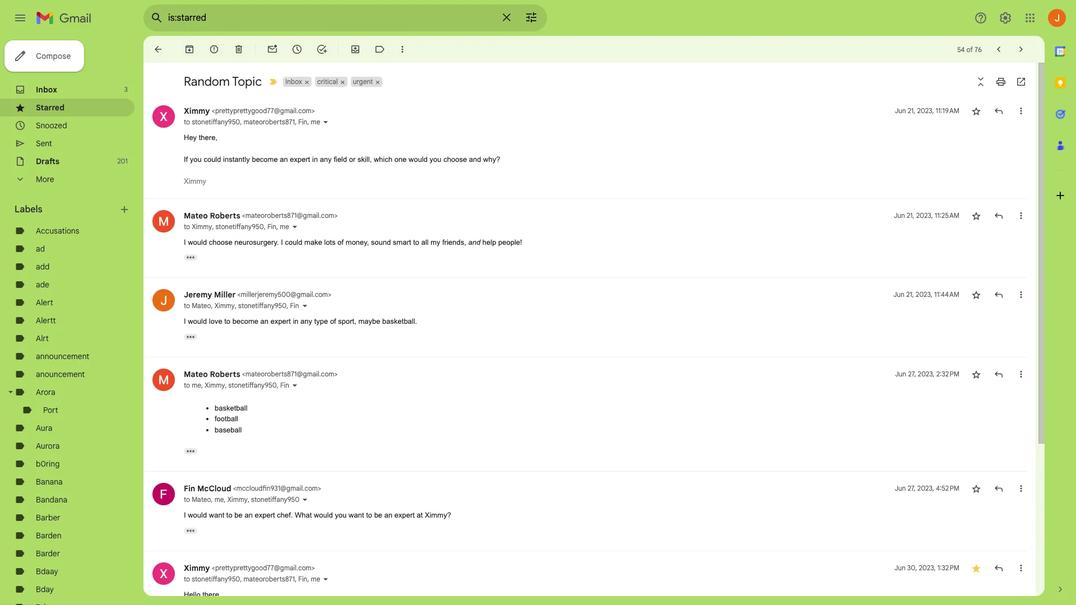 Task type: vqa. For each thing, say whether or not it's contained in the screenshot.
Show trimmed content image corresponding to Jeremy
yes



Task type: describe. For each thing, give the bounding box(es) containing it.
alrt link
[[36, 333, 49, 344]]

not starred checkbox for miller
[[971, 289, 982, 300]]

show trimmed content image for i would choose neurosurgery. i could make lots of money, sound smart to all my friends, and help people!
[[184, 254, 197, 261]]

not starred image for roberts
[[971, 210, 982, 221]]

snoozed link
[[36, 121, 67, 131]]

jun 27, 2023, 2:32 pm cell
[[895, 369, 960, 380]]

stonetiffany950 up hey there,
[[192, 118, 240, 126]]

show trimmed content image for fin
[[184, 528, 197, 534]]

b0ring link
[[36, 459, 60, 469]]

skill,
[[358, 155, 372, 164]]

ximmy cell for hello there,
[[184, 563, 315, 573]]

gmail image
[[36, 7, 97, 29]]

2023, for 2:32 pm
[[918, 370, 935, 378]]

mccloudfin931@gmail.com
[[236, 484, 318, 493]]

hey
[[184, 133, 197, 142]]

type
[[314, 317, 328, 326]]

mateo roberts < mateoroberts871@gmail.com > for stonetiffany950
[[184, 369, 338, 379]]

random
[[184, 74, 230, 89]]

1 horizontal spatial you
[[335, 511, 347, 520]]

jeremy
[[184, 290, 212, 300]]

inbox button
[[283, 77, 303, 87]]

make
[[304, 238, 322, 246]]

stonetiffany950 up hello there,
[[192, 575, 240, 583]]

would for i would want to be an expert chef. what would you want to be an expert at ximmy?
[[188, 511, 207, 520]]

alertt link
[[36, 316, 56, 326]]

fin mccloud cell
[[184, 484, 321, 494]]

accusations
[[36, 226, 79, 236]]

which
[[374, 155, 392, 164]]

bandana
[[36, 495, 67, 505]]

< for to mateo , me , ximmy , stonetiffany950
[[233, 484, 236, 493]]

jun 27, 2023, 2:32 pm
[[895, 370, 960, 378]]

older image
[[1016, 44, 1027, 55]]

mateoroberts871 for hello there,
[[244, 575, 295, 583]]

any for type
[[300, 317, 312, 326]]

report spam image
[[209, 44, 220, 55]]

21, for <
[[908, 106, 916, 115]]

there, for hello there,
[[202, 590, 221, 599]]

starred
[[36, 103, 65, 113]]

in for field
[[312, 155, 318, 164]]

to stonetiffany950 , mateoroberts871 , fin , me for hello there,
[[184, 575, 320, 583]]

labels
[[15, 204, 42, 215]]

ximmy cell for hey there,
[[184, 106, 315, 116]]

settings image
[[999, 11, 1012, 25]]

port
[[43, 405, 58, 415]]

54 of 76
[[957, 45, 982, 54]]

11:19 am
[[936, 106, 960, 115]]

topic
[[232, 74, 262, 89]]

basketball football baseball
[[215, 404, 247, 434]]

11:25 am
[[935, 211, 960, 219]]

mateo roberts < mateoroberts871@gmail.com > for fin
[[184, 210, 338, 221]]

i would want to be an expert chef. what would you want to be an expert at ximmy?
[[184, 511, 451, 520]]

snooze image
[[291, 44, 303, 55]]

my
[[431, 238, 440, 246]]

hello there,
[[184, 590, 221, 599]]

not starred image for mccloud
[[971, 483, 982, 494]]

expert for type
[[271, 317, 291, 326]]

mateoroberts871@gmail.com for to ximmy , stonetiffany950 , fin , me
[[245, 211, 334, 219]]

1 be from the left
[[234, 511, 243, 520]]

if
[[184, 155, 188, 164]]

urgent button
[[351, 77, 374, 87]]

mateo roberts cell for stonetiffany950
[[184, 369, 338, 379]]

newer image
[[993, 44, 1004, 55]]

search mail image
[[147, 8, 167, 28]]

not starred checkbox for <
[[971, 105, 982, 117]]

i for love
[[184, 317, 186, 326]]

announcement link
[[36, 351, 89, 362]]

1 want from the left
[[209, 511, 224, 520]]

list containing ximmy
[[143, 94, 1027, 605]]

ad link
[[36, 244, 45, 254]]

what
[[295, 511, 312, 520]]

to me , ximmy , stonetiffany950 , fin
[[184, 381, 289, 389]]

field
[[334, 155, 347, 164]]

0 vertical spatial of
[[967, 45, 973, 54]]

alertt
[[36, 316, 56, 326]]

not starred image for roberts
[[971, 369, 982, 380]]

3
[[124, 85, 128, 94]]

would right one on the top left of the page
[[409, 155, 428, 164]]

prettyprettygood77@gmail.com for hey there,
[[215, 106, 311, 115]]

jun for jun 21, 2023, 11:44 am
[[893, 290, 905, 299]]

jun 21, 2023, 11:25 am cell
[[894, 210, 960, 221]]

2 horizontal spatial you
[[430, 155, 441, 164]]

< for to ximmy , stonetiffany950 , fin , me
[[242, 211, 245, 219]]

jun 27, 2023, 4:52 pm
[[895, 484, 960, 493]]

bday
[[36, 585, 54, 595]]

inbox for inbox link
[[36, 85, 57, 95]]

critical button
[[315, 77, 339, 87]]

show details image for roberts
[[291, 223, 298, 230]]

not starred checkbox for mateo roberts
[[971, 369, 982, 380]]

inbox link
[[36, 85, 57, 95]]

why?
[[483, 155, 500, 164]]

1 horizontal spatial of
[[338, 238, 344, 246]]

me for jun 21, 2023, 11:25 am
[[280, 222, 289, 231]]

54
[[957, 45, 965, 54]]

i for choose
[[184, 238, 186, 246]]

27, for roberts
[[908, 370, 916, 378]]

maybe
[[358, 317, 380, 326]]

delete image
[[233, 44, 244, 55]]

not starred image for <
[[971, 105, 982, 117]]

barder
[[36, 549, 60, 559]]

21, for miller
[[906, 290, 914, 299]]

hey there,
[[184, 133, 217, 142]]

to ximmy , stonetiffany950 , fin , me
[[184, 222, 289, 231]]

fin mccloud < mccloudfin931@gmail.com >
[[184, 484, 321, 494]]

baseball
[[215, 426, 242, 434]]

an left the at
[[384, 511, 392, 520]]

archive image
[[184, 44, 195, 55]]

would right what
[[314, 511, 333, 520]]

< up hello there,
[[212, 564, 215, 572]]

2023, for 4:52 pm
[[917, 484, 934, 493]]

stonetiffany950 down the mccloudfin931@gmail.com
[[251, 495, 299, 504]]

friends,
[[442, 238, 466, 246]]

mateoroberts871 for hey there,
[[244, 118, 295, 126]]

i for want
[[184, 511, 186, 520]]

jun 21, 2023, 11:19 am cell
[[895, 105, 960, 117]]

love
[[209, 317, 222, 326]]

lots
[[324, 238, 336, 246]]

prettyprettygood77@gmail.com for hello there,
[[215, 564, 311, 572]]

all
[[421, 238, 429, 246]]

people!
[[498, 238, 522, 246]]

mateo down mccloud
[[192, 495, 211, 504]]

arora
[[36, 387, 55, 397]]

sent
[[36, 138, 52, 149]]

11:44 am
[[934, 290, 960, 299]]

to stonetiffany950 , mateoroberts871 , fin , me for hey there,
[[184, 118, 320, 126]]

0 vertical spatial could
[[204, 155, 221, 164]]

to mateo , me , ximmy , stonetiffany950
[[184, 495, 299, 504]]

announcement
[[36, 351, 89, 362]]

< for to me , ximmy , stonetiffany950 , fin
[[242, 370, 245, 378]]

0 horizontal spatial you
[[190, 155, 202, 164]]

mateoroberts871@gmail.com for to me , ximmy , stonetiffany950 , fin
[[245, 370, 334, 378]]

instantly
[[223, 155, 250, 164]]

expert left the at
[[394, 511, 415, 520]]

aura
[[36, 423, 52, 433]]

barber
[[36, 513, 60, 523]]

one
[[394, 155, 407, 164]]

an for love
[[260, 317, 269, 326]]

jun 30, 2023, 1:32 pm
[[894, 564, 960, 572]]

more button
[[0, 170, 135, 188]]

an for want
[[245, 511, 253, 520]]

stonetiffany950 up basketball
[[228, 381, 277, 389]]

urgent
[[353, 77, 373, 86]]

labels heading
[[15, 204, 119, 215]]

help
[[482, 238, 496, 246]]

show trimmed content image for jeremy
[[184, 334, 197, 340]]

smart
[[393, 238, 411, 246]]

starred link
[[36, 103, 65, 113]]

support image
[[974, 11, 988, 25]]

> for to mateo , ximmy , stonetiffany950 , fin
[[328, 290, 331, 299]]

2 be from the left
[[374, 511, 382, 520]]

2:32 pm
[[936, 370, 960, 378]]

drafts
[[36, 156, 59, 166]]

compose
[[36, 51, 71, 61]]

> for to me , ximmy , stonetiffany950 , fin
[[334, 370, 338, 378]]

jun 27, 2023, 4:52 pm cell
[[895, 483, 960, 494]]

there, for hey there,
[[199, 133, 217, 142]]

jun 21, 2023, 11:44 am cell
[[893, 289, 960, 300]]



Task type: locate. For each thing, give the bounding box(es) containing it.
1 horizontal spatial in
[[312, 155, 318, 164]]

there, right hello
[[202, 590, 221, 599]]

0 horizontal spatial inbox
[[36, 85, 57, 95]]

2 mateo roberts cell from the top
[[184, 369, 338, 379]]

or
[[349, 155, 356, 164]]

0 vertical spatial mateo roberts cell
[[184, 210, 338, 221]]

be left the at
[[374, 511, 382, 520]]

1 vertical spatial any
[[300, 317, 312, 326]]

of left 76
[[967, 45, 973, 54]]

21,
[[908, 106, 916, 115], [907, 211, 914, 219], [906, 290, 914, 299]]

inbox down snooze image
[[285, 77, 302, 86]]

anouncement
[[36, 369, 85, 379]]

b0ring
[[36, 459, 60, 469]]

1 horizontal spatial inbox
[[285, 77, 302, 86]]

not starred image right 11:44 am
[[971, 289, 982, 300]]

ximmy
[[184, 106, 210, 116], [184, 177, 206, 186], [192, 222, 212, 231], [215, 302, 235, 310], [205, 381, 225, 389], [227, 495, 248, 504], [184, 563, 210, 573]]

1 horizontal spatial show details image
[[302, 497, 308, 503]]

0 vertical spatial ximmy < prettyprettygood77@gmail.com >
[[184, 106, 315, 116]]

want
[[209, 511, 224, 520], [349, 511, 364, 520]]

want down mccloud
[[209, 511, 224, 520]]

choose left the "why?"
[[443, 155, 467, 164]]

expert down millerjeremy500@gmail.com
[[271, 317, 291, 326]]

an for could
[[280, 155, 288, 164]]

jun for jun 27, 2023, 2:32 pm
[[895, 370, 906, 378]]

sound
[[371, 238, 391, 246]]

1 horizontal spatial want
[[349, 511, 364, 520]]

2023, inside cell
[[919, 564, 936, 572]]

become right 'instantly'
[[252, 155, 278, 164]]

1 vertical spatial 21,
[[907, 211, 914, 219]]

mateo
[[184, 210, 208, 221], [192, 302, 211, 310], [184, 369, 208, 379], [192, 495, 211, 504]]

mateo roberts < mateoroberts871@gmail.com > up to me , ximmy , stonetiffany950 , fin
[[184, 369, 338, 379]]

> for to ximmy , stonetiffany950 , fin , me
[[334, 211, 338, 219]]

back to starred image
[[152, 44, 164, 55]]

1 vertical spatial not starred checkbox
[[971, 483, 982, 494]]

show trimmed content image up jeremy
[[184, 254, 197, 261]]

ximmy < prettyprettygood77@gmail.com > down topic
[[184, 106, 315, 116]]

ximmy < prettyprettygood77@gmail.com > up hello there,
[[184, 563, 315, 573]]

i would love to become an expert in any type of sport, maybe basketball.
[[184, 317, 419, 326]]

mateo roberts < mateoroberts871@gmail.com > up to ximmy , stonetiffany950 , fin , me
[[184, 210, 338, 221]]

expert
[[290, 155, 310, 164], [271, 317, 291, 326], [255, 511, 275, 520], [394, 511, 415, 520]]

< up to ximmy , stonetiffany950 , fin , me
[[242, 211, 245, 219]]

not starred checkbox right 11:44 am
[[971, 289, 982, 300]]

could left 'instantly'
[[204, 155, 221, 164]]

2 not starred checkbox from the top
[[971, 483, 982, 494]]

expert for would
[[255, 511, 275, 520]]

and
[[469, 155, 481, 164], [468, 238, 480, 246]]

bandana link
[[36, 495, 67, 505]]

mateo roberts cell up to me , ximmy , stonetiffany950 , fin
[[184, 369, 338, 379]]

1 ximmy < prettyprettygood77@gmail.com > from the top
[[184, 106, 315, 116]]

< up hey there,
[[212, 106, 215, 115]]

not starred checkbox right 2:32 pm
[[971, 369, 982, 380]]

fin
[[298, 118, 307, 126], [267, 222, 276, 231], [290, 302, 299, 310], [280, 381, 289, 389], [184, 484, 195, 494], [298, 575, 307, 583]]

jeremy miller < millerjeremy500@gmail.com >
[[184, 290, 331, 300]]

4:52 pm
[[936, 484, 960, 493]]

> for to mateo , me , ximmy , stonetiffany950
[[318, 484, 321, 493]]

i would choose neurosurgery. i could make lots of money, sound smart to all my friends, and help people!
[[184, 238, 522, 246]]

1 vertical spatial show details image
[[291, 382, 298, 389]]

1 vertical spatial show trimmed content image
[[184, 528, 197, 534]]

Starred checkbox
[[971, 562, 982, 574]]

barden link
[[36, 531, 61, 541]]

barber link
[[36, 513, 60, 523]]

alert link
[[36, 298, 53, 308]]

1 vertical spatial not starred image
[[971, 483, 982, 494]]

add to tasks image
[[316, 44, 327, 55]]

1 vertical spatial ximmy < prettyprettygood77@gmail.com >
[[184, 563, 315, 573]]

would
[[409, 155, 428, 164], [188, 238, 207, 246], [188, 317, 207, 326], [188, 511, 207, 520], [314, 511, 333, 520]]

roberts for ximmy
[[210, 369, 240, 379]]

2 ximmy cell from the top
[[184, 563, 315, 573]]

2 ximmy < prettyprettygood77@gmail.com > from the top
[[184, 563, 315, 573]]

0 vertical spatial roberts
[[210, 210, 240, 221]]

mateo roberts < mateoroberts871@gmail.com >
[[184, 210, 338, 221], [184, 369, 338, 379]]

arora link
[[36, 387, 55, 397]]

> inside fin mccloud < mccloudfin931@gmail.com >
[[318, 484, 321, 493]]

Search mail text field
[[168, 12, 493, 24]]

>
[[311, 106, 315, 115], [334, 211, 338, 219], [328, 290, 331, 299], [334, 370, 338, 378], [318, 484, 321, 493], [311, 564, 315, 572]]

1 vertical spatial there,
[[202, 590, 221, 599]]

1 mateoroberts871 from the top
[[244, 118, 295, 126]]

0 vertical spatial to stonetiffany950 , mateoroberts871 , fin , me
[[184, 118, 320, 126]]

show trimmed content image
[[184, 254, 197, 261], [184, 448, 197, 455]]

aurora link
[[36, 441, 60, 451]]

2 horizontal spatial show details image
[[323, 576, 329, 583]]

me for jun 21, 2023, 11:19 am
[[311, 118, 320, 126]]

1 horizontal spatial show details image
[[301, 303, 308, 309]]

27, left 4:52 pm
[[908, 484, 916, 493]]

prettyprettygood77@gmail.com
[[215, 106, 311, 115], [215, 564, 311, 572]]

2 vertical spatial show details image
[[302, 497, 308, 503]]

of
[[967, 45, 973, 54], [338, 238, 344, 246], [330, 317, 336, 326]]

me for jun 30, 2023, 1:32 pm
[[311, 575, 320, 583]]

not starred checkbox for roberts
[[971, 210, 982, 221]]

jun 21, 2023, 11:44 am
[[893, 290, 960, 299]]

in left the 'type'
[[293, 317, 298, 326]]

show details image
[[323, 119, 329, 126], [291, 382, 298, 389], [302, 497, 308, 503]]

show trimmed content image down mccloud
[[184, 528, 197, 534]]

jun for jun 21, 2023, 11:25 am
[[894, 211, 905, 219]]

jun left 11:44 am
[[893, 290, 905, 299]]

you right if
[[190, 155, 202, 164]]

choose down to ximmy , stonetiffany950 , fin , me
[[209, 238, 232, 246]]

ad
[[36, 244, 45, 254]]

2 not starred checkbox from the top
[[971, 210, 982, 221]]

would for i would love to become an expert in any type of sport, maybe basketball.
[[188, 317, 207, 326]]

1 mateoroberts871@gmail.com from the top
[[245, 211, 334, 219]]

1 vertical spatial choose
[[209, 238, 232, 246]]

advanced search options image
[[520, 6, 543, 29]]

None search field
[[143, 4, 547, 31]]

in for type
[[293, 317, 298, 326]]

main menu image
[[13, 11, 27, 25]]

alert
[[36, 298, 53, 308]]

jun left "11:19 am"
[[895, 106, 906, 115]]

21, left 11:44 am
[[906, 290, 914, 299]]

tab list
[[1045, 36, 1076, 565]]

want right what
[[349, 511, 364, 520]]

sport,
[[338, 317, 356, 326]]

0 vertical spatial show details image
[[323, 119, 329, 126]]

2 horizontal spatial of
[[967, 45, 973, 54]]

0 vertical spatial any
[[320, 155, 332, 164]]

0 vertical spatial there,
[[199, 133, 217, 142]]

,
[[240, 118, 242, 126], [295, 118, 297, 126], [307, 118, 309, 126], [212, 222, 214, 231], [264, 222, 266, 231], [276, 222, 278, 231], [211, 302, 213, 310], [235, 302, 237, 310], [287, 302, 288, 310], [201, 381, 203, 389], [225, 381, 227, 389], [277, 381, 279, 389], [211, 495, 213, 504], [224, 495, 226, 504], [248, 495, 249, 504], [240, 575, 242, 583], [295, 575, 297, 583], [307, 575, 309, 583]]

2023, left 2:32 pm
[[918, 370, 935, 378]]

21, inside "cell"
[[906, 290, 914, 299]]

you right what
[[335, 511, 347, 520]]

0 vertical spatial in
[[312, 155, 318, 164]]

< inside the jeremy miller < millerjeremy500@gmail.com >
[[237, 290, 241, 299]]

2 roberts from the top
[[210, 369, 240, 379]]

< inside fin mccloud < mccloudfin931@gmail.com >
[[233, 484, 236, 493]]

move to inbox image
[[350, 44, 361, 55]]

ximmy cell down topic
[[184, 106, 315, 116]]

2 mateoroberts871 from the top
[[244, 575, 295, 583]]

0 vertical spatial not starred image
[[971, 105, 982, 117]]

you right one on the top left of the page
[[430, 155, 441, 164]]

2023, for 11:44 am
[[916, 290, 933, 299]]

1 vertical spatial 27,
[[908, 484, 916, 493]]

0 horizontal spatial any
[[300, 317, 312, 326]]

2 want from the left
[[349, 511, 364, 520]]

barder link
[[36, 549, 60, 559]]

1 vertical spatial ximmy cell
[[184, 563, 315, 573]]

2023, left '11:25 am'
[[916, 211, 933, 219]]

1 vertical spatial show trimmed content image
[[184, 448, 197, 455]]

jun inside cell
[[894, 564, 906, 572]]

1 horizontal spatial be
[[374, 511, 382, 520]]

drafts link
[[36, 156, 59, 166]]

starred image
[[971, 562, 982, 574]]

basketball.
[[382, 317, 417, 326]]

mateo up to me , ximmy , stonetiffany950 , fin
[[184, 369, 208, 379]]

2 prettyprettygood77@gmail.com from the top
[[215, 564, 311, 572]]

< up the to mateo , me , ximmy , stonetiffany950
[[233, 484, 236, 493]]

inbox for inbox button
[[285, 77, 302, 86]]

jun left '11:25 am'
[[894, 211, 905, 219]]

bdaay link
[[36, 567, 58, 577]]

3 not starred checkbox from the top
[[971, 289, 982, 300]]

show trimmed content image up mccloud
[[184, 448, 197, 455]]

0 vertical spatial 21,
[[908, 106, 916, 115]]

2 to stonetiffany950 , mateoroberts871 , fin , me from the top
[[184, 575, 320, 583]]

0 horizontal spatial want
[[209, 511, 224, 520]]

accusations link
[[36, 226, 79, 236]]

not starred checkbox right '11:25 am'
[[971, 210, 982, 221]]

expert left chef.
[[255, 511, 275, 520]]

show trimmed content image down jeremy
[[184, 334, 197, 340]]

1 vertical spatial prettyprettygood77@gmail.com
[[215, 564, 311, 572]]

inbox inside the labels navigation
[[36, 85, 57, 95]]

snoozed
[[36, 121, 67, 131]]

miller
[[214, 290, 236, 300]]

add
[[36, 262, 50, 272]]

1 vertical spatial mateoroberts871@gmail.com
[[245, 370, 334, 378]]

labels image
[[374, 44, 386, 55]]

ximmy < prettyprettygood77@gmail.com > for hello there,
[[184, 563, 315, 573]]

1 mateo roberts < mateoroberts871@gmail.com > from the top
[[184, 210, 338, 221]]

1 horizontal spatial could
[[285, 238, 302, 246]]

not starred image
[[971, 369, 982, 380], [971, 483, 982, 494]]

not starred image right 2:32 pm
[[971, 369, 982, 380]]

76
[[975, 45, 982, 54]]

1 not starred checkbox from the top
[[971, 105, 982, 117]]

mateoroberts871@gmail.com up make at the left top of page
[[245, 211, 334, 219]]

27, inside cell
[[908, 370, 916, 378]]

not starred image right 4:52 pm
[[971, 483, 982, 494]]

you
[[190, 155, 202, 164], [430, 155, 441, 164], [335, 511, 347, 520]]

< up to mateo , ximmy , stonetiffany950 , fin
[[237, 290, 241, 299]]

2023, inside "cell"
[[916, 290, 933, 299]]

roberts up to me , ximmy , stonetiffany950 , fin
[[210, 369, 240, 379]]

of right lots
[[338, 238, 344, 246]]

0 horizontal spatial of
[[330, 317, 336, 326]]

barden
[[36, 531, 61, 541]]

more image
[[397, 44, 408, 55]]

201
[[117, 157, 128, 165]]

jun left 2:32 pm
[[895, 370, 906, 378]]

21, left "11:19 am"
[[908, 106, 916, 115]]

27, for mccloud
[[908, 484, 916, 493]]

add link
[[36, 262, 50, 272]]

1 ximmy cell from the top
[[184, 106, 315, 116]]

show details image for miller
[[301, 303, 308, 309]]

basketball
[[215, 404, 247, 412]]

could left make at the left top of page
[[285, 238, 302, 246]]

to stonetiffany950 , mateoroberts871 , fin , me
[[184, 118, 320, 126], [184, 575, 320, 583]]

an down jeremy miller cell
[[260, 317, 269, 326]]

2 vertical spatial of
[[330, 317, 336, 326]]

any for field
[[320, 155, 332, 164]]

would for i would choose neurosurgery. i could make lots of money, sound smart to all my friends, and help people!
[[188, 238, 207, 246]]

1 vertical spatial show details image
[[301, 303, 308, 309]]

not starred checkbox right "11:19 am"
[[971, 105, 982, 117]]

ximmy?
[[425, 511, 451, 520]]

inbox up starred
[[36, 85, 57, 95]]

0 horizontal spatial could
[[204, 155, 221, 164]]

money,
[[346, 238, 369, 246]]

mateo down jeremy
[[192, 302, 211, 310]]

0 vertical spatial show trimmed content image
[[184, 254, 197, 261]]

2 vertical spatial 21,
[[906, 290, 914, 299]]

1 vertical spatial mateoroberts871
[[244, 575, 295, 583]]

there, right "hey"
[[199, 133, 217, 142]]

would down mccloud
[[188, 511, 207, 520]]

to stonetiffany950 , mateoroberts871 , fin , me up hello there,
[[184, 575, 320, 583]]

0 horizontal spatial in
[[293, 317, 298, 326]]

1 show trimmed content image from the top
[[184, 334, 197, 340]]

would down to ximmy , stonetiffany950 , fin , me
[[188, 238, 207, 246]]

mateo roberts cell for fin
[[184, 210, 338, 221]]

not starred checkbox right 4:52 pm
[[971, 483, 982, 494]]

1 vertical spatial mateo roberts < mateoroberts871@gmail.com >
[[184, 369, 338, 379]]

2 horizontal spatial show details image
[[323, 119, 329, 126]]

to stonetiffany950 , mateoroberts871 , fin , me up 'instantly'
[[184, 118, 320, 126]]

1 roberts from the top
[[210, 210, 240, 221]]

would left love
[[188, 317, 207, 326]]

jun for jun 21, 2023, 11:19 am
[[895, 106, 906, 115]]

list
[[143, 94, 1027, 605]]

1 prettyprettygood77@gmail.com from the top
[[215, 106, 311, 115]]

1 to stonetiffany950 , mateoroberts871 , fin , me from the top
[[184, 118, 320, 126]]

not starred image right '11:25 am'
[[971, 210, 982, 221]]

0 horizontal spatial show details image
[[291, 223, 298, 230]]

at
[[417, 511, 423, 520]]

show details image
[[291, 223, 298, 230], [301, 303, 308, 309], [323, 576, 329, 583]]

< for to mateo , ximmy , stonetiffany950 , fin
[[237, 290, 241, 299]]

jun for jun 30, 2023, 1:32 pm
[[894, 564, 906, 572]]

jun left 4:52 pm
[[895, 484, 906, 493]]

show trimmed content image for basketball football baseball
[[184, 448, 197, 455]]

mateo roberts cell
[[184, 210, 338, 221], [184, 369, 338, 379]]

1 vertical spatial of
[[338, 238, 344, 246]]

jun 21, 2023, 11:25 am
[[894, 211, 960, 219]]

be
[[234, 511, 243, 520], [374, 511, 382, 520]]

jun 21, 2023, 11:19 am
[[895, 106, 960, 115]]

2023, left 4:52 pm
[[917, 484, 934, 493]]

not starred image
[[971, 105, 982, 117], [971, 210, 982, 221], [971, 289, 982, 300]]

football
[[215, 415, 238, 423]]

jun 30, 2023, 1:32 pm cell
[[894, 562, 960, 574]]

ximmy < prettyprettygood77@gmail.com >
[[184, 106, 315, 116], [184, 563, 315, 573]]

2 mateo roberts < mateoroberts871@gmail.com > from the top
[[184, 369, 338, 379]]

27, inside 'cell'
[[908, 484, 916, 493]]

inbox inside button
[[285, 77, 302, 86]]

0 vertical spatial mateo roberts < mateoroberts871@gmail.com >
[[184, 210, 338, 221]]

anouncement link
[[36, 369, 85, 379]]

0 vertical spatial not starred checkbox
[[971, 105, 982, 117]]

1 not starred image from the top
[[971, 369, 982, 380]]

jun inside 'cell'
[[895, 484, 906, 493]]

show details image for <
[[323, 119, 329, 126]]

ximmy cell
[[184, 106, 315, 116], [184, 563, 315, 573]]

3 not starred image from the top
[[971, 289, 982, 300]]

1 not starred image from the top
[[971, 105, 982, 117]]

show details image for mccloud
[[302, 497, 308, 503]]

random topic
[[184, 74, 262, 89]]

0 vertical spatial become
[[252, 155, 278, 164]]

2 vertical spatial show details image
[[323, 576, 329, 583]]

0 vertical spatial not starred image
[[971, 369, 982, 380]]

not starred image right "11:19 am"
[[971, 105, 982, 117]]

any
[[320, 155, 332, 164], [300, 317, 312, 326]]

become for to
[[232, 317, 258, 326]]

be down the to mateo , me , ximmy , stonetiffany950
[[234, 511, 243, 520]]

> inside the jeremy miller < millerjeremy500@gmail.com >
[[328, 290, 331, 299]]

jun for jun 27, 2023, 4:52 pm
[[895, 484, 906, 493]]

1 mateo roberts cell from the top
[[184, 210, 338, 221]]

mateo roberts cell up to ximmy , stonetiffany950 , fin , me
[[184, 210, 338, 221]]

become for instantly
[[252, 155, 278, 164]]

mateoroberts871@gmail.com down i would love to become an expert in any type of sport, maybe basketball.
[[245, 370, 334, 378]]

expert left field
[[290, 155, 310, 164]]

and left the "why?"
[[469, 155, 481, 164]]

aurora
[[36, 441, 60, 451]]

2023, left "11:19 am"
[[917, 106, 934, 115]]

0 horizontal spatial show details image
[[291, 382, 298, 389]]

1 not starred checkbox from the top
[[971, 369, 982, 380]]

1:32 pm
[[938, 564, 960, 572]]

ade link
[[36, 280, 49, 290]]

0 vertical spatial ximmy cell
[[184, 106, 315, 116]]

not starred image for miller
[[971, 289, 982, 300]]

Not starred checkbox
[[971, 105, 982, 117], [971, 210, 982, 221], [971, 289, 982, 300]]

1 vertical spatial not starred image
[[971, 210, 982, 221]]

2 not starred image from the top
[[971, 483, 982, 494]]

1 horizontal spatial choose
[[443, 155, 467, 164]]

1 vertical spatial roberts
[[210, 369, 240, 379]]

banana
[[36, 477, 63, 487]]

21, left '11:25 am'
[[907, 211, 914, 219]]

Not starred checkbox
[[971, 369, 982, 380], [971, 483, 982, 494]]

me
[[311, 118, 320, 126], [280, 222, 289, 231], [192, 381, 201, 389], [215, 495, 224, 504], [311, 575, 320, 583]]

30,
[[907, 564, 917, 572]]

an right 'instantly'
[[280, 155, 288, 164]]

2 show trimmed content image from the top
[[184, 528, 197, 534]]

stonetiffany950 up neurosurgery. on the top left
[[216, 222, 264, 231]]

jun inside "cell"
[[893, 290, 905, 299]]

1 vertical spatial in
[[293, 317, 298, 326]]

0 vertical spatial mateoroberts871
[[244, 118, 295, 126]]

0 vertical spatial choose
[[443, 155, 467, 164]]

show details image for <
[[323, 576, 329, 583]]

0 vertical spatial show trimmed content image
[[184, 334, 197, 340]]

an down the to mateo , me , ximmy , stonetiffany950
[[245, 511, 253, 520]]

neurosurgery.
[[234, 238, 279, 246]]

2 vertical spatial not starred checkbox
[[971, 289, 982, 300]]

2023, for 1:32 pm
[[919, 564, 936, 572]]

not starred checkbox for fin mccloud
[[971, 483, 982, 494]]

0 vertical spatial and
[[469, 155, 481, 164]]

alrt
[[36, 333, 49, 344]]

2023, for 11:19 am
[[917, 106, 934, 115]]

2 mateoroberts871@gmail.com from the top
[[245, 370, 334, 378]]

2023, left 11:44 am
[[916, 290, 933, 299]]

1 vertical spatial mateo roberts cell
[[184, 369, 338, 379]]

27, left 2:32 pm
[[908, 370, 916, 378]]

0 horizontal spatial be
[[234, 511, 243, 520]]

clear search image
[[495, 6, 518, 29]]

0 horizontal spatial choose
[[209, 238, 232, 246]]

< up to me , ximmy , stonetiffany950 , fin
[[242, 370, 245, 378]]

any left the 'type'
[[300, 317, 312, 326]]

and left help
[[468, 238, 480, 246]]

mateo up to ximmy , stonetiffany950 , fin , me
[[184, 210, 208, 221]]

0 vertical spatial mateoroberts871@gmail.com
[[245, 211, 334, 219]]

2 show trimmed content image from the top
[[184, 448, 197, 455]]

jeremy miller cell
[[184, 290, 331, 300]]

1 vertical spatial and
[[468, 238, 480, 246]]

1 vertical spatial not starred checkbox
[[971, 210, 982, 221]]

there,
[[199, 133, 217, 142], [202, 590, 221, 599]]

1 show trimmed content image from the top
[[184, 254, 197, 261]]

banana link
[[36, 477, 63, 487]]

bday link
[[36, 585, 54, 595]]

more
[[36, 174, 54, 184]]

of right the 'type'
[[330, 317, 336, 326]]

2023, right the 30,
[[919, 564, 936, 572]]

show trimmed content image
[[184, 334, 197, 340], [184, 528, 197, 534]]

roberts for stonetiffany950
[[210, 210, 240, 221]]

in left field
[[312, 155, 318, 164]]

1 vertical spatial become
[[232, 317, 258, 326]]

roberts up to ximmy , stonetiffany950 , fin , me
[[210, 210, 240, 221]]

1 horizontal spatial any
[[320, 155, 332, 164]]

become down to mateo , ximmy , stonetiffany950 , fin
[[232, 317, 258, 326]]

labels navigation
[[0, 36, 143, 605]]

<
[[212, 106, 215, 115], [242, 211, 245, 219], [237, 290, 241, 299], [242, 370, 245, 378], [233, 484, 236, 493], [212, 564, 215, 572]]

2023, for 11:25 am
[[916, 211, 933, 219]]

1 vertical spatial to stonetiffany950 , mateoroberts871 , fin , me
[[184, 575, 320, 583]]

expert for field
[[290, 155, 310, 164]]

21, for roberts
[[907, 211, 914, 219]]

show details image for roberts
[[291, 382, 298, 389]]

2 not starred image from the top
[[971, 210, 982, 221]]

any left field
[[320, 155, 332, 164]]

2023, inside 'cell'
[[917, 484, 934, 493]]

1 vertical spatial could
[[285, 238, 302, 246]]

jun left the 30,
[[894, 564, 906, 572]]

ximmy cell up hello there,
[[184, 563, 315, 573]]

0 vertical spatial show details image
[[291, 223, 298, 230]]

0 vertical spatial 27,
[[908, 370, 916, 378]]

stonetiffany950 down the jeremy miller < millerjeremy500@gmail.com >
[[238, 302, 287, 310]]

mccloud
[[197, 484, 231, 494]]

to
[[184, 118, 190, 126], [184, 222, 190, 231], [413, 238, 419, 246], [184, 302, 190, 310], [224, 317, 230, 326], [184, 381, 190, 389], [184, 495, 190, 504], [226, 511, 232, 520], [366, 511, 372, 520], [184, 575, 190, 583]]

0 vertical spatial prettyprettygood77@gmail.com
[[215, 106, 311, 115]]

choose
[[443, 155, 467, 164], [209, 238, 232, 246]]

2 vertical spatial not starred image
[[971, 289, 982, 300]]

0 vertical spatial not starred checkbox
[[971, 369, 982, 380]]

ximmy < prettyprettygood77@gmail.com > for hey there,
[[184, 106, 315, 116]]



